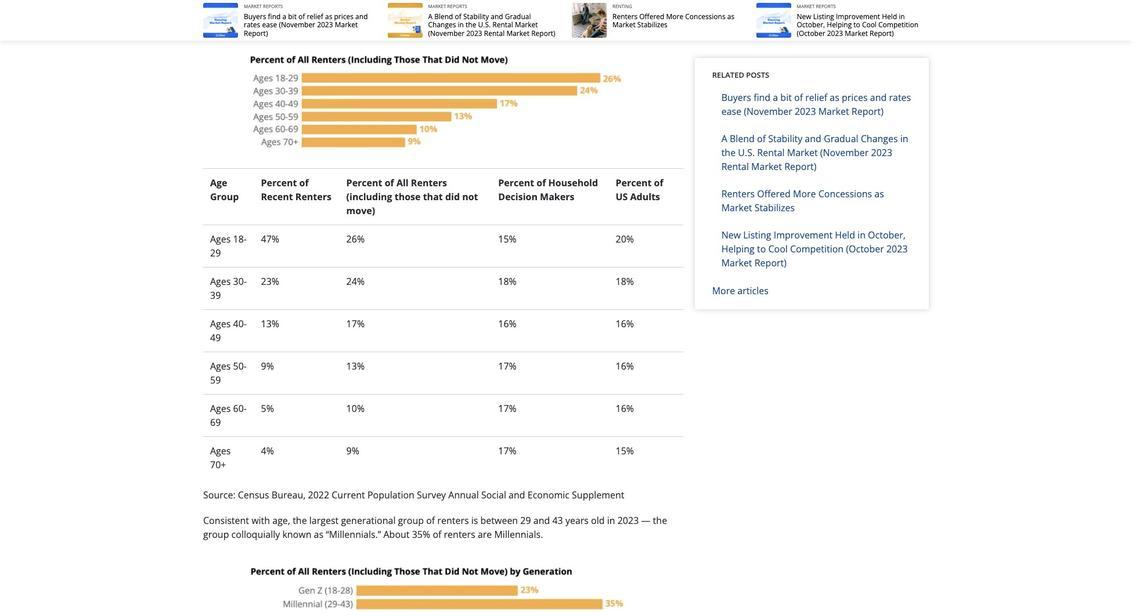 Task type: locate. For each thing, give the bounding box(es) containing it.
related
[[713, 70, 745, 80]]

years
[[566, 515, 589, 528]]

of inside a blend of stability and gradual changes in the u.s. rental market (november 2023 rental market report)
[[758, 132, 766, 145]]

17%
[[347, 318, 365, 331], [499, 360, 517, 373], [499, 403, 517, 415], [499, 445, 517, 458]]

1 horizontal spatial u.s.
[[739, 146, 755, 159]]

renter down age
[[234, 16, 261, 29]]

ages up 39 at the left of page
[[210, 275, 231, 288]]

0 horizontal spatial 9%
[[261, 360, 274, 373]]

0 horizontal spatial that
[[263, 16, 281, 29]]

buyers find a bit of relief as prices and rates ease (november 2023 market report) link
[[244, 12, 368, 38], [722, 91, 912, 118]]

relief inside buyers find a bit of relief as prices and rates ease (november 2023 market report)
[[806, 91, 828, 104]]

2 ages from the top
[[210, 275, 231, 288]]

more left articles
[[713, 284, 736, 297]]

older.
[[611, 0, 637, 1]]

rates
[[244, 20, 260, 30], [890, 91, 912, 104]]

makers
[[540, 191, 575, 203]]

1 horizontal spatial a
[[722, 132, 728, 145]]

october,
[[797, 20, 826, 30], [869, 229, 906, 241]]

1 horizontal spatial prices
[[842, 91, 868, 104]]

all
[[397, 177, 409, 189]]

0 vertical spatial rates
[[244, 20, 260, 30]]

3 market reports link from the left
[[797, 3, 836, 9]]

0 vertical spatial 15%
[[499, 233, 517, 246]]

renters inside renters offered more concessions as market stabilizes
[[722, 187, 755, 200]]

largest
[[310, 515, 339, 528]]

social
[[482, 489, 507, 502]]

0 horizontal spatial market reports link
[[244, 3, 283, 9]]

23%
[[261, 275, 279, 288]]

october, inside new listing improvement held in october, helping to cool competition (october 2023 market report)
[[869, 229, 906, 241]]

1 horizontal spatial market reports link
[[428, 3, 468, 9]]

census
[[238, 489, 269, 502]]

not down whole, at the left of page
[[385, 2, 400, 15]]

known
[[283, 529, 312, 542]]

24%
[[347, 275, 365, 288]]

0 vertical spatial changes
[[428, 20, 456, 30]]

1 ages from the top
[[210, 233, 231, 246]]

2 market reports link from the left
[[428, 3, 468, 9]]

not up about
[[541, 0, 556, 1]]

renters down annual in the bottom of the page
[[438, 515, 469, 528]]

0 horizontal spatial blend
[[435, 12, 453, 21]]

15% up supplement at the right bottom of page
[[616, 445, 634, 458]]

0 vertical spatial find
[[268, 12, 281, 21]]

13% right 40-
[[261, 318, 279, 331]]

more down a blend of stability and gradual changes in the u.s. rental market (november 2023 rental market report)
[[794, 187, 817, 200]]

held
[[883, 12, 898, 21], [836, 229, 856, 241]]

relief left "(who"
[[307, 12, 324, 21]]

0 horizontal spatial improvement
[[774, 229, 833, 241]]

percent inside "percent of recent renters"
[[261, 177, 297, 189]]

9%
[[261, 360, 274, 373], [347, 445, 360, 458]]

(november down past
[[428, 28, 465, 38]]

1 vertical spatial concessions
[[819, 187, 873, 200]]

renters offered more concessions as market stabilizes
[[722, 187, 885, 214]]

29
[[210, 247, 221, 260], [521, 515, 531, 528]]

(november down buyers find a bit of relief as prices and rates ease (november 2023 market report)
[[821, 146, 869, 159]]

0 vertical spatial renters offered more concessions as market stabilizes link
[[613, 12, 735, 30]]

than
[[629, 2, 649, 15]]

ages up 49 at left
[[210, 318, 231, 331]]

0 horizontal spatial (october
[[797, 28, 826, 38]]

0 vertical spatial renter
[[316, 2, 343, 15]]

2 percent from the left
[[347, 177, 383, 189]]

market reports buyers find a bit of relief as prices and rates ease (november 2023 market report)
[[244, 3, 368, 38]]

1 vertical spatial blend
[[730, 132, 755, 145]]

1 vertical spatial held
[[836, 229, 856, 241]]

ages 50- 59
[[210, 360, 247, 387]]

percent up adults on the right top of page
[[616, 177, 652, 189]]

3 percent from the left
[[499, 177, 535, 189]]

"millennials."
[[326, 529, 381, 542]]

of inside percent of all renters (including those that did not move)
[[385, 177, 394, 189]]

report) inside market reports a blend of stability and gradual changes in the u.s. rental market (november 2023 rental market report)
[[532, 28, 556, 38]]

(november down posts
[[744, 105, 793, 118]]

ages inside "ages 30- 39"
[[210, 275, 231, 288]]

renters up year)
[[470, 0, 502, 1]]

1 vertical spatial that
[[423, 191, 443, 203]]

generational
[[341, 515, 396, 528]]

1 vertical spatial buyers find a bit of relief as prices and rates ease (november 2023 market report) link
[[722, 91, 912, 118]]

— inside ", renters as a whole, including tenured renters who did not move, skew older. the median age for a tenured renter (who did not move in the past year) is 41 — about a decade older than the typical renter that moved (30)."
[[523, 2, 532, 15]]

in inside market reports a blend of stability and gradual changes in the u.s. rental market (november 2023 rental market report)
[[458, 20, 464, 30]]

0 horizontal spatial stability
[[464, 12, 489, 21]]

buyers inside 'market reports buyers find a bit of relief as prices and rates ease (november 2023 market report)'
[[244, 12, 266, 21]]

0 vertical spatial stabilizes
[[638, 20, 668, 30]]

to
[[854, 20, 861, 30], [758, 243, 767, 255]]

0 vertical spatial blend
[[435, 12, 453, 21]]

1 horizontal spatial concessions
[[819, 187, 873, 200]]

who
[[504, 0, 523, 1]]

0 vertical spatial 29
[[210, 247, 221, 260]]

0 horizontal spatial prices
[[334, 12, 354, 21]]

1 horizontal spatial that
[[423, 191, 443, 203]]

13% up 10%
[[347, 360, 365, 373]]

group
[[398, 515, 424, 528], [203, 529, 229, 542]]

percent up recent
[[261, 177, 297, 189]]

0 horizontal spatial 13%
[[261, 318, 279, 331]]

1 horizontal spatial competition
[[879, 20, 919, 30]]

0 vertical spatial a blend of stability and gradual changes in the u.s. rental market (november 2023 rental market report) link
[[428, 12, 556, 38]]

stability left 41
[[464, 12, 489, 21]]

stability down buyers find a bit of relief as prices and rates ease (november 2023 market report)
[[769, 132, 803, 145]]

0 vertical spatial helping
[[828, 20, 852, 30]]

1 horizontal spatial (october
[[847, 243, 885, 255]]

gradual down buyers find a bit of relief as prices and rates ease (november 2023 market report)
[[824, 132, 859, 145]]

4 percent from the left
[[616, 177, 652, 189]]

colloquially
[[232, 529, 280, 542]]

market reports link
[[244, 3, 283, 9], [428, 3, 468, 9], [797, 3, 836, 9]]

—
[[523, 2, 532, 15], [642, 515, 651, 528]]

held inside market reports new listing improvement held in october, helping to cool competition (october 2023 market report)
[[883, 12, 898, 21]]

renter up (30).
[[316, 2, 343, 15]]

did
[[525, 0, 539, 1], [369, 2, 383, 15], [446, 191, 460, 203]]

did right those
[[446, 191, 460, 203]]

0 horizontal spatial find
[[268, 12, 281, 21]]

16% for 17%
[[616, 318, 634, 331]]

buyers down related posts
[[722, 91, 752, 104]]

did up about
[[525, 0, 539, 1]]

ease down related
[[722, 105, 742, 118]]

29 inside ages 18- 29
[[210, 247, 221, 260]]

report) inside market reports new listing improvement held in october, helping to cool competition (october 2023 market report)
[[870, 28, 894, 38]]

1 horizontal spatial offered
[[758, 187, 791, 200]]

reports for blend
[[448, 3, 468, 9]]

(november down , on the left of the page
[[279, 20, 316, 30]]

4%
[[261, 445, 274, 458]]

1 horizontal spatial more
[[713, 284, 736, 297]]

rates inside buyers find a bit of relief as prices and rates ease (november 2023 market report)
[[890, 91, 912, 104]]

helping inside market reports new listing improvement held in october, helping to cool competition (october 2023 market report)
[[828, 20, 852, 30]]

0 vertical spatial ease
[[262, 20, 277, 30]]

0 horizontal spatial tenured
[[279, 2, 313, 15]]

1 market reports link from the left
[[244, 3, 283, 9]]

ages for 69
[[210, 403, 231, 415]]

reports inside market reports new listing improvement held in october, helping to cool competition (october 2023 market report)
[[817, 3, 836, 9]]

concessions
[[686, 12, 726, 21], [819, 187, 873, 200]]

stabilizes
[[638, 20, 668, 30], [755, 201, 795, 214]]

2023 inside a blend of stability and gradual changes in the u.s. rental market (november 2023 rental market report)
[[872, 146, 893, 159]]

49
[[210, 332, 221, 345]]

in inside a blend of stability and gradual changes in the u.s. rental market (november 2023 rental market report)
[[901, 132, 909, 145]]

and inside market reports a blend of stability and gradual changes in the u.s. rental market (november 2023 rental market report)
[[491, 12, 504, 21]]

old
[[592, 515, 605, 528]]

find left moved
[[268, 12, 281, 21]]

ages for 39
[[210, 275, 231, 288]]

renters offered more concessions as market stabilizes link down the
[[613, 12, 735, 30]]

(november
[[279, 20, 316, 30], [428, 28, 465, 38], [744, 105, 793, 118], [821, 146, 869, 159]]

2 18% from the left
[[616, 275, 634, 288]]

0 vertical spatial competition
[[879, 20, 919, 30]]

not left decision
[[463, 191, 478, 203]]

— right 'old'
[[642, 515, 651, 528]]

find down posts
[[754, 91, 771, 104]]

a blend of stability and gradual changes in the u.s. rental market (november 2023 rental market report) link down who
[[428, 12, 556, 38]]

1 horizontal spatial rates
[[890, 91, 912, 104]]

new listing improvement held in october, helping to cool competition (october 2023 market report) link
[[797, 12, 919, 38], [722, 229, 908, 269]]

1 horizontal spatial to
[[854, 20, 861, 30]]

17% for 9%
[[499, 445, 517, 458]]

1 percent from the left
[[261, 177, 297, 189]]

0 horizontal spatial more
[[667, 12, 684, 21]]

more articles
[[713, 284, 769, 297]]

20%
[[616, 233, 634, 246]]

a inside buyers find a bit of relief as prices and rates ease (november 2023 market report)
[[773, 91, 779, 104]]

ages left 18-
[[210, 233, 231, 246]]

with
[[252, 515, 270, 528]]

0 vertical spatial that
[[263, 16, 281, 29]]

percent inside 'percent of household decision makers'
[[499, 177, 535, 189]]

1 horizontal spatial 13%
[[347, 360, 365, 373]]

more inside renters offered more concessions as market stabilizes
[[794, 187, 817, 200]]

reports for find
[[263, 3, 283, 9]]

percent up "(including"
[[347, 177, 383, 189]]

ease inside buyers find a bit of relief as prices and rates ease (november 2023 market report)
[[722, 105, 742, 118]]

4 ages from the top
[[210, 360, 231, 373]]

1 vertical spatial is
[[472, 515, 478, 528]]

1 vertical spatial gradual
[[824, 132, 859, 145]]

renters offered more concessions as market stabilizes link up new listing improvement held in october, helping to cool competition (october 2023 market report) at top right
[[722, 187, 885, 214]]

9% right 50-
[[261, 360, 274, 373]]

59
[[210, 374, 221, 387]]

0 vertical spatial stability
[[464, 12, 489, 21]]

30-
[[233, 275, 247, 288]]

0 vertical spatial offered
[[640, 12, 665, 21]]

rental
[[493, 20, 513, 30], [484, 28, 505, 38], [758, 146, 785, 159], [722, 160, 749, 173]]

ages up 59
[[210, 360, 231, 373]]

to inside market reports new listing improvement held in october, helping to cool competition (october 2023 market report)
[[854, 20, 861, 30]]

in inside consistent with age, the largest generational group of renters is between 29 and 43 years old in 2023 — the group colloquially known as "millennials." about 35% of renters are millennials.
[[608, 515, 616, 528]]

more right the than
[[667, 12, 684, 21]]

population
[[368, 489, 415, 502]]

concessions inside the renting renters offered more concessions as market stabilizes
[[686, 12, 726, 21]]

report) inside buyers find a bit of relief as prices and rates ease (november 2023 market report)
[[852, 105, 884, 118]]

— right 41
[[523, 2, 532, 15]]

1 vertical spatial rates
[[890, 91, 912, 104]]

did down whole, at the left of page
[[369, 2, 383, 15]]

ages for 49
[[210, 318, 231, 331]]

1 horizontal spatial cool
[[863, 20, 877, 30]]

that down for
[[263, 16, 281, 29]]

16% for 10%
[[616, 403, 634, 415]]

0 horizontal spatial competition
[[791, 243, 844, 255]]

2 reports from the left
[[448, 3, 468, 9]]

2 horizontal spatial market reports link
[[797, 3, 836, 9]]

2 vertical spatial not
[[463, 191, 478, 203]]

move,
[[558, 0, 585, 1]]

1 horizontal spatial not
[[463, 191, 478, 203]]

tenured up past
[[433, 0, 468, 1]]

6 ages from the top
[[210, 445, 231, 458]]

for
[[256, 2, 269, 15]]

ages up 69
[[210, 403, 231, 415]]

buyers find a bit of relief as prices and rates ease (november 2023 market report) link up a blend of stability and gradual changes in the u.s. rental market (november 2023 rental market report)
[[722, 91, 912, 118]]

renters offered more concessions as market stabilizes link
[[613, 12, 735, 30], [722, 187, 885, 214]]

stabilizes up new listing improvement held in october, helping to cool competition (october 2023 market report) at top right
[[755, 201, 795, 214]]

that
[[263, 16, 281, 29], [423, 191, 443, 203]]

1 horizontal spatial relief
[[806, 91, 828, 104]]

not
[[541, 0, 556, 1], [385, 2, 400, 15], [463, 191, 478, 203]]

percent for percent of household decision makers
[[499, 177, 535, 189]]

0 horizontal spatial 18%
[[499, 275, 517, 288]]

report) inside 'market reports buyers find a bit of relief as prices and rates ease (november 2023 market report)'
[[244, 28, 268, 38]]

1 horizontal spatial buyers
[[722, 91, 752, 104]]

older
[[604, 2, 627, 15]]

that inside percent of all renters (including those that did not move)
[[423, 191, 443, 203]]

1 horizontal spatial stabilizes
[[755, 201, 795, 214]]

3 ages from the top
[[210, 318, 231, 331]]

1 vertical spatial prices
[[842, 91, 868, 104]]

reports inside 'market reports buyers find a bit of relief as prices and rates ease (november 2023 market report)'
[[263, 3, 283, 9]]

0 horizontal spatial a
[[428, 12, 433, 21]]

0 horizontal spatial reports
[[263, 3, 283, 9]]

move
[[402, 2, 426, 15]]

changes inside market reports a blend of stability and gradual changes in the u.s. rental market (november 2023 rental market report)
[[428, 20, 456, 30]]

of inside the percent of us adults
[[655, 177, 664, 189]]

reports for listing
[[817, 3, 836, 9]]

percent
[[261, 177, 297, 189], [347, 177, 383, 189], [499, 177, 535, 189], [616, 177, 652, 189]]

1 horizontal spatial 15%
[[616, 445, 634, 458]]

relief up a blend of stability and gradual changes in the u.s. rental market (november 2023 rental market report)
[[806, 91, 828, 104]]

2 horizontal spatial reports
[[817, 3, 836, 9]]

ages up 70+
[[210, 445, 231, 458]]

helping
[[828, 20, 852, 30], [722, 243, 755, 255]]

0 vertical spatial prices
[[334, 12, 354, 21]]

year)
[[477, 2, 498, 15]]

gradual
[[505, 12, 531, 21], [824, 132, 859, 145]]

5 ages from the top
[[210, 403, 231, 415]]

buyers inside buyers find a bit of relief as prices and rates ease (november 2023 market report)
[[722, 91, 752, 104]]

0 horizontal spatial stabilizes
[[638, 20, 668, 30]]

0 vertical spatial new
[[797, 12, 812, 21]]

is inside consistent with age, the largest generational group of renters is between 29 and 43 years old in 2023 — the group colloquially known as "millennials." about 35% of renters are millennials.
[[472, 515, 478, 528]]

is inside ", renters as a whole, including tenured renters who did not move, skew older. the median age for a tenured renter (who did not move in the past year) is 41 — about a decade older than the typical renter that moved (30)."
[[501, 2, 508, 15]]

percent of household decision makers
[[499, 177, 598, 203]]

millennials.
[[495, 529, 543, 542]]

stabilizes down the than
[[638, 20, 668, 30]]

group up the 35%
[[398, 515, 424, 528]]

blend
[[435, 12, 453, 21], [730, 132, 755, 145]]

ease down for
[[262, 20, 277, 30]]

buyers right median
[[244, 12, 266, 21]]

0 vertical spatial held
[[883, 12, 898, 21]]

0 horizontal spatial not
[[385, 2, 400, 15]]

29 up millennials.
[[521, 515, 531, 528]]

renters right , on the left of the page
[[307, 0, 339, 1]]

1 vertical spatial renters offered more concessions as market stabilizes link
[[722, 187, 885, 214]]

tenured down , on the left of the page
[[279, 2, 313, 15]]

1 vertical spatial competition
[[791, 243, 844, 255]]

of inside market reports a blend of stability and gradual changes in the u.s. rental market (november 2023 rental market report)
[[455, 12, 462, 21]]

2023
[[317, 20, 333, 30], [467, 28, 483, 38], [828, 28, 844, 38], [795, 105, 817, 118], [872, 146, 893, 159], [887, 243, 908, 255], [618, 515, 639, 528]]

a
[[353, 0, 358, 1], [271, 2, 276, 15], [563, 2, 568, 15], [283, 12, 287, 21], [773, 91, 779, 104]]

26%
[[347, 233, 365, 246]]

decision
[[499, 191, 538, 203]]

renters inside percent of all renters (including those that did not move)
[[411, 177, 447, 189]]

us
[[616, 191, 628, 203]]

that right those
[[423, 191, 443, 203]]

u.s.
[[478, 20, 491, 30], [739, 146, 755, 159]]

age
[[238, 2, 254, 15]]

tenured
[[433, 0, 468, 1], [279, 2, 313, 15]]

1 horizontal spatial did
[[446, 191, 460, 203]]

renting renters offered more concessions as market stabilizes
[[613, 3, 735, 30]]

1 vertical spatial did
[[369, 2, 383, 15]]

reports inside market reports a blend of stability and gradual changes in the u.s. rental market (november 2023 rental market report)
[[448, 3, 468, 9]]

a inside 'market reports buyers find a bit of relief as prices and rates ease (november 2023 market report)'
[[283, 12, 287, 21]]

2023 inside market reports new listing improvement held in october, helping to cool competition (october 2023 market report)
[[828, 28, 844, 38]]

and
[[356, 12, 368, 21], [491, 12, 504, 21], [871, 91, 887, 104], [805, 132, 822, 145], [509, 489, 526, 502], [534, 515, 550, 528]]

0 vertical spatial did
[[525, 0, 539, 1]]

is up the are
[[472, 515, 478, 528]]

0 horizontal spatial concessions
[[686, 12, 726, 21]]

15%
[[499, 233, 517, 246], [616, 445, 634, 458]]

listing inside market reports new listing improvement held in october, helping to cool competition (october 2023 market report)
[[814, 12, 835, 21]]

percent up decision
[[499, 177, 535, 189]]

1 horizontal spatial blend
[[730, 132, 755, 145]]

1 vertical spatial changes
[[861, 132, 899, 145]]

to inside new listing improvement held in october, helping to cool competition (october 2023 market report)
[[758, 243, 767, 255]]

2 horizontal spatial more
[[794, 187, 817, 200]]

a blend of stability and gradual changes in the u.s. rental market (november 2023 rental market report) link down buyers find a bit of relief as prices and rates ease (november 2023 market report)
[[722, 132, 909, 173]]

percent of recent renters
[[261, 177, 332, 203]]

buyers
[[244, 12, 266, 21], [722, 91, 752, 104]]

1 horizontal spatial 18%
[[616, 275, 634, 288]]

is left 41
[[501, 2, 508, 15]]

0 vertical spatial tenured
[[433, 0, 468, 1]]

ages for 29
[[210, 233, 231, 246]]

cool
[[863, 20, 877, 30], [769, 243, 788, 255]]

ages inside ages 60- 69
[[210, 403, 231, 415]]

reports
[[263, 3, 283, 9], [448, 3, 468, 9], [817, 3, 836, 9]]

cool inside new listing improvement held in october, helping to cool competition (october 2023 market report)
[[769, 243, 788, 255]]

1 vertical spatial 29
[[521, 515, 531, 528]]

offered inside the renting renters offered more concessions as market stabilizes
[[640, 12, 665, 21]]

0 vertical spatial is
[[501, 2, 508, 15]]

1 vertical spatial october,
[[869, 229, 906, 241]]

0 vertical spatial buyers find a bit of relief as prices and rates ease (november 2023 market report) link
[[244, 12, 368, 38]]

0 horizontal spatial helping
[[722, 243, 755, 255]]

1 vertical spatial listing
[[744, 229, 772, 241]]

60-
[[233, 403, 247, 415]]

1 vertical spatial improvement
[[774, 229, 833, 241]]

0 horizontal spatial to
[[758, 243, 767, 255]]

as inside renters offered more concessions as market stabilizes
[[875, 187, 885, 200]]

2023 inside market reports a blend of stability and gradual changes in the u.s. rental market (november 2023 rental market report)
[[467, 28, 483, 38]]

u.s. inside a blend of stability and gradual changes in the u.s. rental market (november 2023 rental market report)
[[739, 146, 755, 159]]

ages inside ages 18- 29
[[210, 233, 231, 246]]

9% down 10%
[[347, 445, 360, 458]]

find
[[268, 12, 281, 21], [754, 91, 771, 104]]

stability inside a blend of stability and gradual changes in the u.s. rental market (november 2023 rental market report)
[[769, 132, 803, 145]]

1 reports from the left
[[263, 3, 283, 9]]

buyers find a bit of relief as prices and rates ease (november 2023 market report) link down , on the left of the page
[[244, 12, 368, 38]]

1 vertical spatial stability
[[769, 132, 803, 145]]

17% for 13%
[[499, 360, 517, 373]]

percent inside the percent of us adults
[[616, 177, 652, 189]]

0 vertical spatial to
[[854, 20, 861, 30]]

group down consistent
[[203, 529, 229, 542]]

29 up "ages 30- 39"
[[210, 247, 221, 260]]

0 vertical spatial —
[[523, 2, 532, 15]]

find inside buyers find a bit of relief as prices and rates ease (november 2023 market report)
[[754, 91, 771, 104]]

gradual down who
[[505, 12, 531, 21]]

1 vertical spatial group
[[203, 529, 229, 542]]

2023 inside buyers find a bit of relief as prices and rates ease (november 2023 market report)
[[795, 105, 817, 118]]

listing inside new listing improvement held in october, helping to cool competition (october 2023 market report)
[[744, 229, 772, 241]]

2023 inside new listing improvement held in october, helping to cool competition (october 2023 market report)
[[887, 243, 908, 255]]

3 reports from the left
[[817, 3, 836, 9]]

whole,
[[361, 0, 389, 1]]

0 horizontal spatial ease
[[262, 20, 277, 30]]

15% down decision
[[499, 233, 517, 246]]



Task type: describe. For each thing, give the bounding box(es) containing it.
, renters as a whole, including tenured renters who did not move, skew older. the median age for a tenured renter (who did not move in the past year) is 41 — about a decade older than the typical renter that moved (30).
[[203, 0, 666, 29]]

stability inside market reports a blend of stability and gradual changes in the u.s. rental market (november 2023 rental market report)
[[464, 12, 489, 21]]

market reports link for find
[[244, 3, 283, 9]]

(november inside market reports a blend of stability and gradual changes in the u.s. rental market (november 2023 rental market report)
[[428, 28, 465, 38]]

typical
[[203, 16, 231, 29]]

annual
[[449, 489, 479, 502]]

rates inside 'market reports buyers find a bit of relief as prices and rates ease (november 2023 market report)'
[[244, 20, 260, 30]]

35%
[[412, 529, 431, 542]]

percent of us adults
[[616, 177, 664, 203]]

(november inside buyers find a bit of relief as prices and rates ease (november 2023 market report)
[[744, 105, 793, 118]]

prices inside 'market reports buyers find a bit of relief as prices and rates ease (november 2023 market report)'
[[334, 12, 354, 21]]

of inside 'market reports buyers find a bit of relief as prices and rates ease (november 2023 market report)'
[[299, 12, 305, 21]]

2 horizontal spatial not
[[541, 0, 556, 1]]

ages 40- 49
[[210, 318, 247, 345]]

10%
[[347, 403, 365, 415]]

articles
[[738, 284, 769, 297]]

related posts
[[713, 70, 770, 80]]

percent for percent of all renters (including those that did not move)
[[347, 177, 383, 189]]

cool inside market reports new listing improvement held in october, helping to cool competition (october 2023 market report)
[[863, 20, 877, 30]]

decade
[[570, 2, 602, 15]]

household
[[549, 177, 598, 189]]

renters inside the renting renters offered more concessions as market stabilizes
[[613, 12, 638, 21]]

posts
[[747, 70, 770, 80]]

new inside new listing improvement held in october, helping to cool competition (october 2023 market report)
[[722, 229, 741, 241]]

50-
[[233, 360, 247, 373]]

and inside buyers find a bit of relief as prices and rates ease (november 2023 market report)
[[871, 91, 887, 104]]

70+
[[210, 459, 226, 472]]

those
[[395, 191, 421, 203]]

past
[[456, 2, 474, 15]]

including
[[392, 0, 431, 1]]

renters left the are
[[444, 529, 476, 542]]

2023 inside 'market reports buyers find a bit of relief as prices and rates ease (november 2023 market report)'
[[317, 20, 333, 30]]

(october inside market reports new listing improvement held in october, helping to cool competition (october 2023 market report)
[[797, 28, 826, 38]]

changes inside a blend of stability and gradual changes in the u.s. rental market (november 2023 rental market report)
[[861, 132, 899, 145]]

17% for 10%
[[499, 403, 517, 415]]

(october inside new listing improvement held in october, helping to cool competition (october 2023 market report)
[[847, 243, 885, 255]]

market reports new listing improvement held in october, helping to cool competition (october 2023 market report)
[[797, 3, 919, 38]]

43
[[553, 515, 563, 528]]

bit inside 'market reports buyers find a bit of relief as prices and rates ease (november 2023 market report)'
[[288, 12, 297, 21]]

consistent with age, the largest generational group of renters is between 29 and 43 years old in 2023 — the group colloquially known as "millennials." about 35% of renters are millennials.
[[203, 515, 668, 542]]

(including
[[347, 191, 393, 203]]

a inside market reports a blend of stability and gradual changes in the u.s. rental market (november 2023 rental market report)
[[428, 12, 433, 21]]

ages 60- 69
[[210, 403, 247, 429]]

recent
[[261, 191, 293, 203]]

1 vertical spatial 13%
[[347, 360, 365, 373]]

blend inside market reports a blend of stability and gradual changes in the u.s. rental market (november 2023 rental market report)
[[435, 12, 453, 21]]

in inside new listing improvement held in october, helping to cool competition (october 2023 market report)
[[858, 229, 866, 241]]

more inside the renting renters offered more concessions as market stabilizes
[[667, 12, 684, 21]]

more articles link
[[713, 284, 769, 297]]

2 vertical spatial more
[[713, 284, 736, 297]]

— inside consistent with age, the largest generational group of renters is between 29 and 43 years old in 2023 — the group colloquially known as "millennials." about 35% of renters are millennials.
[[642, 515, 651, 528]]

0 horizontal spatial buyers find a bit of relief as prices and rates ease (november 2023 market report) link
[[244, 12, 368, 38]]

40-
[[233, 318, 247, 331]]

1 horizontal spatial tenured
[[433, 0, 468, 1]]

market reports link for listing
[[797, 3, 836, 9]]

did inside percent of all renters (including those that did not move)
[[446, 191, 460, 203]]

not inside percent of all renters (including those that did not move)
[[463, 191, 478, 203]]

bit inside buyers find a bit of relief as prices and rates ease (november 2023 market report)
[[781, 91, 792, 104]]

a inside a blend of stability and gradual changes in the u.s. rental market (november 2023 rental market report)
[[722, 132, 728, 145]]

1 vertical spatial not
[[385, 2, 400, 15]]

october, inside market reports new listing improvement held in october, helping to cool competition (october 2023 market report)
[[797, 20, 826, 30]]

(30).
[[315, 16, 334, 29]]

18-
[[233, 233, 247, 246]]

(november inside 'market reports buyers find a bit of relief as prices and rates ease (november 2023 market report)'
[[279, 20, 316, 30]]

u.s. inside market reports a blend of stability and gradual changes in the u.s. rental market (november 2023 rental market report)
[[478, 20, 491, 30]]

0 horizontal spatial did
[[369, 2, 383, 15]]

percent for percent of recent renters
[[261, 177, 297, 189]]

of inside 'percent of household decision makers'
[[537, 177, 546, 189]]

market inside the renting renters offered more concessions as market stabilizes
[[613, 20, 636, 30]]

percent of all renters (including those that did not move)
[[347, 177, 478, 217]]

market reports link for blend
[[428, 3, 468, 9]]

as inside 'market reports buyers find a bit of relief as prices and rates ease (november 2023 market report)'
[[325, 12, 333, 21]]

as inside ", renters as a whole, including tenured renters who did not move, skew older. the median age for a tenured renter (who did not move in the past year) is 41 — about a decade older than the typical renter that moved (30)."
[[341, 0, 351, 1]]

moved
[[283, 16, 313, 29]]

age
[[210, 177, 227, 189]]

market inside new listing improvement held in october, helping to cool competition (october 2023 market report)
[[722, 257, 753, 269]]

that inside ", renters as a whole, including tenured renters who did not move, skew older. the median age for a tenured renter (who did not move in the past year) is 41 — about a decade older than the typical renter that moved (30)."
[[263, 16, 281, 29]]

the inside a blend of stability and gradual changes in the u.s. rental market (november 2023 rental market report)
[[722, 146, 736, 159]]

the inside market reports a blend of stability and gradual changes in the u.s. rental market (november 2023 rental market report)
[[466, 20, 477, 30]]

age,
[[273, 515, 290, 528]]

between
[[481, 515, 518, 528]]

about
[[535, 2, 560, 15]]

adults
[[631, 191, 661, 203]]

find inside 'market reports buyers find a bit of relief as prices and rates ease (november 2023 market report)'
[[268, 12, 281, 21]]

1 horizontal spatial renter
[[316, 2, 343, 15]]

1 horizontal spatial group
[[398, 515, 424, 528]]

source:
[[203, 489, 236, 502]]

supplement
[[572, 489, 625, 502]]

(november inside a blend of stability and gradual changes in the u.s. rental market (november 2023 rental market report)
[[821, 146, 869, 159]]

renting
[[613, 3, 633, 9]]

1 vertical spatial 15%
[[616, 445, 634, 458]]

buyers find a bit of relief as prices and rates ease (november 2023 market report)
[[722, 91, 912, 118]]

ages for 59
[[210, 360, 231, 373]]

prices inside buyers find a bit of relief as prices and rates ease (november 2023 market report)
[[842, 91, 868, 104]]

gradual inside market reports a blend of stability and gradual changes in the u.s. rental market (november 2023 rental market report)
[[505, 12, 531, 21]]

competition inside market reports new listing improvement held in october, helping to cool competition (october 2023 market report)
[[879, 20, 919, 30]]

2 horizontal spatial did
[[525, 0, 539, 1]]

skew
[[587, 0, 609, 1]]

improvement inside market reports new listing improvement held in october, helping to cool competition (october 2023 market report)
[[837, 12, 881, 21]]

of inside "percent of recent renters"
[[300, 177, 309, 189]]

offered inside renters offered more concessions as market stabilizes
[[758, 187, 791, 200]]

age group
[[210, 177, 239, 203]]

and inside consistent with age, the largest generational group of renters is between 29 and 43 years old in 2023 — the group colloquially known as "millennials." about 35% of renters are millennials.
[[534, 515, 550, 528]]

as inside consistent with age, the largest generational group of renters is between 29 and 43 years old in 2023 — the group colloquially known as "millennials." about 35% of renters are millennials.
[[314, 529, 324, 542]]

new listing improvement held in october, helping to cool competition (october 2023 market report)
[[722, 229, 908, 269]]

0 vertical spatial 13%
[[261, 318, 279, 331]]

move)
[[347, 205, 375, 217]]

the
[[639, 0, 655, 1]]

41
[[510, 2, 521, 15]]

competition inside new listing improvement held in october, helping to cool competition (october 2023 market report)
[[791, 243, 844, 255]]

39
[[210, 289, 221, 302]]

0 vertical spatial new listing improvement held in october, helping to cool competition (october 2023 market report) link
[[797, 12, 919, 38]]

stabilizes inside the renting renters offered more concessions as market stabilizes
[[638, 20, 668, 30]]

a blend of stability and gradual changes in the u.s. rental market (november 2023 rental market report)
[[722, 132, 909, 173]]

2022
[[308, 489, 329, 502]]

a blend of stability and gradual changes in the u.s. rental market (november 2023 rental market report) link for market reports
[[428, 12, 556, 38]]

held inside new listing improvement held in october, helping to cool competition (october 2023 market report)
[[836, 229, 856, 241]]

0 vertical spatial 9%
[[261, 360, 274, 373]]

bureau,
[[272, 489, 306, 502]]

2023 inside consistent with age, the largest generational group of renters is between 29 and 43 years old in 2023 — the group colloquially known as "millennials." about 35% of renters are millennials.
[[618, 515, 639, 528]]

gradual inside a blend of stability and gradual changes in the u.s. rental market (november 2023 rental market report)
[[824, 132, 859, 145]]

current
[[332, 489, 365, 502]]

1 horizontal spatial 9%
[[347, 445, 360, 458]]

renting link
[[613, 3, 633, 9]]

source: census bureau, 2022 current population survey annual social and economic supplement
[[203, 489, 625, 502]]

5%
[[261, 403, 274, 415]]

report) inside new listing improvement held in october, helping to cool competition (october 2023 market report)
[[755, 257, 787, 269]]

(who
[[345, 2, 367, 15]]

renters inside "percent of recent renters"
[[296, 191, 332, 203]]

ease inside 'market reports buyers find a bit of relief as prices and rates ease (november 2023 market report)'
[[262, 20, 277, 30]]

69
[[210, 417, 221, 429]]

economic
[[528, 489, 570, 502]]

median
[[203, 2, 236, 15]]

new inside market reports new listing improvement held in october, helping to cool competition (october 2023 market report)
[[797, 12, 812, 21]]

survey
[[417, 489, 446, 502]]

47%
[[261, 233, 279, 246]]

helping inside new listing improvement held in october, helping to cool competition (october 2023 market report)
[[722, 243, 755, 255]]

1 vertical spatial new listing improvement held in october, helping to cool competition (october 2023 market report) link
[[722, 229, 908, 269]]

a blend of stability and gradual changes in the u.s. rental market (november 2023 rental market report) link for buyers find a bit of relief as prices and rates ease (november 2023 market report)
[[722, 132, 909, 173]]

percent for percent of us adults
[[616, 177, 652, 189]]

and inside 'market reports buyers find a bit of relief as prices and rates ease (november 2023 market report)'
[[356, 12, 368, 21]]

in inside ", renters as a whole, including tenured renters who did not move, skew older. the median age for a tenured renter (who did not move in the past year) is 41 — about a decade older than the typical renter that moved (30)."
[[429, 2, 437, 15]]

ages 30- 39
[[210, 275, 247, 302]]

1 horizontal spatial buyers find a bit of relief as prices and rates ease (november 2023 market report) link
[[722, 91, 912, 118]]

about
[[384, 529, 410, 542]]

relief inside 'market reports buyers find a bit of relief as prices and rates ease (november 2023 market report)'
[[307, 12, 324, 21]]

and inside a blend of stability and gradual changes in the u.s. rental market (november 2023 rental market report)
[[805, 132, 822, 145]]

market inside renters offered more concessions as market stabilizes
[[722, 201, 753, 214]]

consistent
[[203, 515, 249, 528]]

0 horizontal spatial renter
[[234, 16, 261, 29]]

in inside market reports new listing improvement held in october, helping to cool competition (october 2023 market report)
[[900, 12, 906, 21]]

1 18% from the left
[[499, 275, 517, 288]]

of inside buyers find a bit of relief as prices and rates ease (november 2023 market report)
[[795, 91, 804, 104]]

are
[[478, 529, 492, 542]]

stabilizes inside renters offered more concessions as market stabilizes
[[755, 201, 795, 214]]

,
[[302, 0, 305, 1]]

improvement inside new listing improvement held in october, helping to cool competition (october 2023 market report)
[[774, 229, 833, 241]]

concessions inside renters offered more concessions as market stabilizes
[[819, 187, 873, 200]]

group
[[210, 191, 239, 203]]

16% for 13%
[[616, 360, 634, 373]]

blend inside a blend of stability and gradual changes in the u.s. rental market (november 2023 rental market report)
[[730, 132, 755, 145]]

29 inside consistent with age, the largest generational group of renters is between 29 and 43 years old in 2023 — the group colloquially known as "millennials." about 35% of renters are millennials.
[[521, 515, 531, 528]]

0 horizontal spatial group
[[203, 529, 229, 542]]

market reports a blend of stability and gradual changes in the u.s. rental market (november 2023 rental market report)
[[428, 3, 556, 38]]

ages 70+
[[210, 445, 231, 472]]



Task type: vqa. For each thing, say whether or not it's contained in the screenshot.
the bottom Temecula
no



